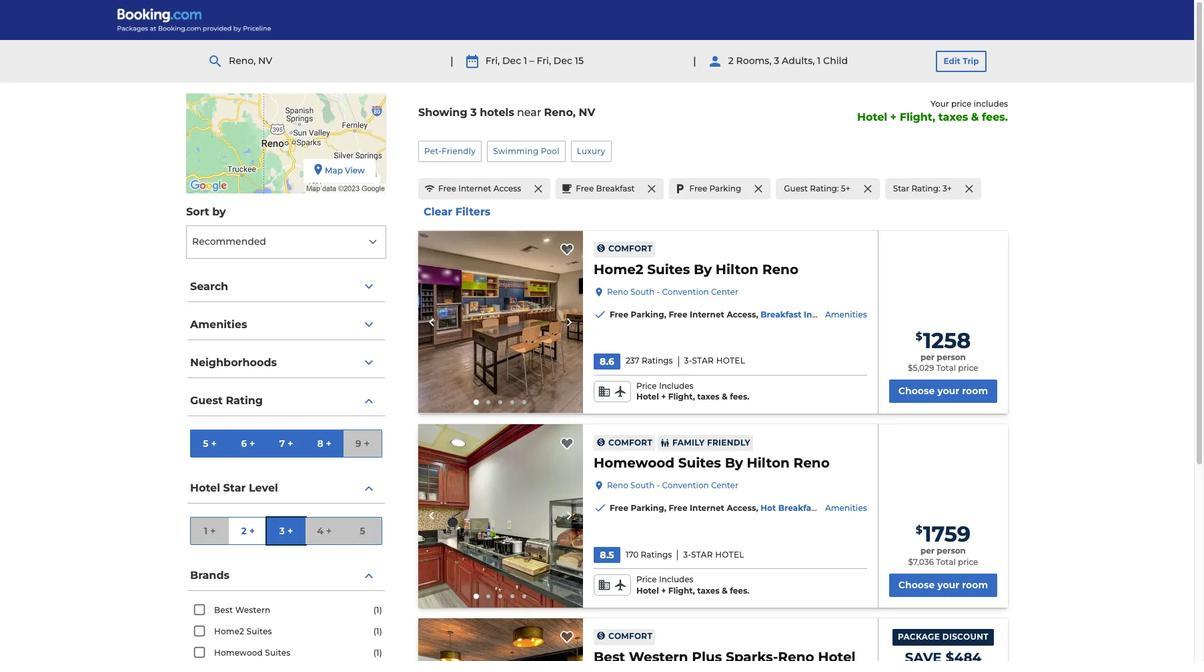 Task type: vqa. For each thing, say whether or not it's contained in the screenshot.
Swimming Pool
yes



Task type: locate. For each thing, give the bounding box(es) containing it.
breakfast image
[[418, 231, 583, 414], [418, 425, 583, 608]]

1 vertical spatial nv
[[579, 106, 596, 119]]

amenities for 1258
[[826, 309, 868, 319]]

1 vertical spatial flight,
[[669, 392, 695, 402]]

room down $ 1759 per person $7,036 total price
[[963, 579, 989, 591]]

0 vertical spatial 3
[[774, 55, 780, 67]]

brands
[[190, 569, 230, 582]]

7
[[279, 437, 285, 450]]

0 horizontal spatial by
[[694, 261, 712, 277]]

reno south - convention center for 1759
[[607, 481, 739, 491]]

1 vertical spatial &
[[722, 392, 728, 402]]

2 person from the top
[[937, 546, 966, 556]]

taxes up best western plus sparks-reno hotel element
[[698, 586, 720, 596]]

includes
[[659, 381, 694, 391], [659, 575, 694, 585]]

2 - from the top
[[657, 481, 660, 491]]

guest left 5+
[[784, 184, 808, 194]]

170 ratings
[[626, 550, 672, 560]]

, for 1759
[[757, 503, 759, 513]]

choose your room button
[[890, 380, 998, 403], [890, 574, 998, 597]]

internet for 1759
[[690, 503, 725, 513]]

0 vertical spatial parking,
[[631, 309, 667, 319]]

price down 237 ratings
[[637, 381, 657, 391]]

$ inside $ 1759 per person $7,036 total price
[[916, 524, 923, 537]]

3 left adults, at right top
[[774, 55, 780, 67]]

free down 'home2 suites by hilton reno' element
[[669, 309, 688, 319]]

by inside 'element'
[[725, 455, 743, 471]]

trip
[[963, 56, 979, 66]]

0 vertical spatial fees.
[[982, 111, 1008, 123]]

internet inside 'button'
[[459, 184, 492, 194]]

5 for 5 +
[[203, 437, 209, 450]]

1 photo carousel region from the top
[[418, 231, 583, 414]]

comfort
[[609, 244, 653, 254], [609, 438, 653, 448], [609, 632, 653, 642]]

| up the showing
[[451, 55, 454, 67]]

fees.
[[982, 111, 1008, 123], [730, 392, 750, 402], [730, 586, 750, 596]]

free inside button
[[576, 184, 594, 194]]

go to image #1 image for 1258
[[474, 400, 480, 405]]

package
[[898, 632, 940, 642]]

comfort for 1759
[[609, 438, 653, 448]]

by for 1258
[[694, 261, 712, 277]]

1 vertical spatial person
[[937, 546, 966, 556]]

1 + button
[[191, 518, 229, 545]]

home2 suites
[[214, 627, 272, 637]]

0 vertical spatial 5
[[203, 437, 209, 450]]

2 vertical spatial &
[[722, 586, 728, 596]]

2 convention from the top
[[662, 481, 709, 491]]

1 vertical spatial per
[[921, 546, 935, 556]]

1 convention from the top
[[662, 287, 709, 297]]

2 for 2 +
[[241, 525, 247, 537]]

1 horizontal spatial |
[[693, 55, 697, 67]]

taxes up family friendly
[[698, 392, 720, 402]]

taxes for 1759
[[698, 586, 720, 596]]

7 +
[[279, 437, 293, 450]]

reno south - convention center down homewood suites by hilton reno 'element'
[[607, 481, 739, 491]]

+
[[891, 111, 897, 123], [662, 392, 666, 402], [211, 437, 217, 450], [250, 437, 255, 450], [288, 437, 293, 450], [326, 437, 332, 450], [364, 437, 370, 450], [210, 525, 216, 537], [249, 525, 255, 537], [288, 525, 293, 537], [326, 525, 332, 537], [662, 586, 666, 596]]

guest rating
[[190, 394, 263, 407]]

parking,
[[631, 309, 667, 319], [631, 503, 667, 513]]

breakfast inside button
[[596, 184, 635, 194]]

hilton up free parking, free internet access , breakfast included
[[716, 261, 759, 277]]

6
[[241, 437, 247, 450]]

includes down 237 ratings
[[659, 381, 694, 391]]

person inside $ 1759 per person $7,036 total price
[[937, 546, 966, 556]]

go to image #2 image
[[487, 401, 491, 405], [487, 595, 491, 599]]

1 vertical spatial 2
[[241, 525, 247, 537]]

1 vertical spatial (1)
[[374, 627, 382, 637]]

room for 1258
[[963, 385, 989, 397]]

hilton inside homewood suites by hilton reno 'element'
[[747, 455, 790, 471]]

1 go to image #5 image from the top
[[523, 401, 527, 405]]

hilton for 1258
[[716, 261, 759, 277]]

5
[[203, 437, 209, 450], [360, 525, 365, 537]]

access
[[494, 184, 521, 194], [727, 309, 757, 319], [727, 503, 757, 513]]

(1) for best western
[[374, 605, 382, 615]]

1 price includes hotel + flight, taxes & fees. from the top
[[637, 381, 750, 402]]

2 vertical spatial internet
[[690, 503, 725, 513]]

flight, for 1759
[[669, 586, 695, 596]]

star inside button
[[893, 184, 910, 194]]

2 price includes hotel + flight, taxes & fees. from the top
[[637, 575, 750, 596]]

free parking
[[690, 184, 742, 194]]

price right your
[[952, 99, 972, 109]]

price inside $ 1759 per person $7,036 total price
[[958, 557, 979, 567]]

2 $ from the top
[[916, 524, 923, 537]]

breakfast image for 1759
[[418, 425, 583, 608]]

+ for 2 +
[[249, 525, 255, 537]]

2 go to image #3 image from the top
[[499, 595, 503, 599]]

+ for 5 +
[[211, 437, 217, 450]]

2 comfort from the top
[[609, 438, 653, 448]]

2 left rooms,
[[729, 55, 734, 67]]

0 horizontal spatial reno,
[[229, 55, 256, 67]]

- for 1258
[[657, 287, 660, 297]]

flight, up family
[[669, 392, 695, 402]]

1 vertical spatial comfort
[[609, 438, 653, 448]]

internet down 'home2 suites by hilton reno' element
[[690, 309, 725, 319]]

free up 237
[[610, 309, 629, 319]]

2
[[729, 55, 734, 67], [241, 525, 247, 537]]

ratings right the 170
[[641, 550, 672, 560]]

1 left child
[[818, 55, 821, 67]]

suites inside 'element'
[[679, 455, 721, 471]]

parking, up 237 ratings
[[631, 309, 667, 319]]

9
[[356, 437, 362, 450]]

friendly for family friendly
[[707, 438, 751, 448]]

brands button
[[188, 561, 385, 591]]

1 vertical spatial south
[[631, 481, 655, 491]]

best
[[214, 605, 233, 615]]

1 go to image #3 image from the top
[[499, 401, 503, 405]]

1 person from the top
[[937, 352, 966, 362]]

person inside $ 1258 per person $5,029 total price
[[937, 352, 966, 362]]

dec
[[503, 55, 521, 67], [554, 55, 573, 67]]

center up free parking, free internet access , breakfast included
[[711, 287, 739, 297]]

& down includes
[[972, 111, 979, 123]]

near
[[517, 106, 542, 119]]

by for 1759
[[725, 455, 743, 471]]

1 vertical spatial homewood
[[214, 648, 263, 658]]

rating: left 5+
[[810, 184, 839, 194]]

ratings
[[642, 356, 673, 366], [641, 550, 672, 560]]

by down family friendly
[[725, 455, 743, 471]]

price down "1258"
[[959, 363, 979, 373]]

south for 1258
[[631, 287, 655, 297]]

0 horizontal spatial nv
[[258, 55, 272, 67]]

per inside $ 1759 per person $7,036 total price
[[921, 546, 935, 556]]

free down luxury
[[576, 184, 594, 194]]

homewood down family
[[594, 455, 675, 471]]

reno, nv
[[229, 55, 272, 67]]

choose your room button down $5,029
[[890, 380, 998, 403]]

1 vertical spatial -
[[657, 481, 660, 491]]

your down $ 1759 per person $7,036 total price
[[938, 579, 960, 591]]

0 vertical spatial go to image #4 image
[[511, 401, 515, 405]]

convention down homewood suites by hilton reno 'element'
[[662, 481, 709, 491]]

2 center from the top
[[711, 481, 739, 491]]

price includes hotel + flight, taxes & fees. up family
[[637, 381, 750, 402]]

0 vertical spatial south
[[631, 287, 655, 297]]

0 horizontal spatial homewood
[[214, 648, 263, 658]]

total right $7,036
[[937, 557, 956, 567]]

1 includes from the top
[[659, 381, 694, 391]]

home2 inside 'home2 suites by hilton reno' element
[[594, 261, 644, 277]]

5 for 5
[[360, 525, 365, 537]]

0 vertical spatial go to image #1 image
[[474, 400, 480, 405]]

hot
[[761, 503, 776, 513]]

(1) for homewood suites
[[374, 648, 382, 658]]

+ for 6 +
[[250, 437, 255, 450]]

, for 1258
[[757, 309, 759, 319]]

2 go to image #5 image from the top
[[523, 595, 527, 599]]

free parking, free internet access , breakfast included
[[610, 309, 842, 319]]

& for 1258
[[722, 392, 728, 402]]

fees. up best western plus sparks-reno hotel element
[[730, 586, 750, 596]]

free up the 170
[[610, 503, 629, 513]]

total for 1258
[[937, 363, 956, 373]]

1 choose your room button from the top
[[890, 380, 998, 403]]

1 vertical spatial 3
[[471, 106, 477, 119]]

5 left 6
[[203, 437, 209, 450]]

0 horizontal spatial 3
[[279, 525, 285, 537]]

1 vertical spatial access
[[727, 309, 757, 319]]

choose down $7,036
[[899, 579, 935, 591]]

reno south - convention center down home2 suites by hilton reno
[[607, 287, 739, 297]]

1 vertical spatial convention
[[662, 481, 709, 491]]

reno south - convention center for 1258
[[607, 287, 739, 297]]

amenities inside dropdown button
[[190, 318, 247, 331]]

0 horizontal spatial rating:
[[810, 184, 839, 194]]

photo carousel region
[[418, 231, 583, 414], [418, 425, 583, 608], [418, 619, 583, 661]]

taxes inside "your price includes hotel + flight, taxes & fees."
[[939, 111, 969, 123]]

your down $ 1258 per person $5,029 total price at right
[[938, 385, 960, 397]]

price for 1258
[[637, 381, 657, 391]]

1 horizontal spatial 3
[[471, 106, 477, 119]]

reno, down booking.com packages image
[[229, 55, 256, 67]]

by up free parking, free internet access , breakfast included
[[694, 261, 712, 277]]

0 vertical spatial photo carousel region
[[418, 231, 583, 414]]

0 vertical spatial choose your room
[[899, 385, 989, 397]]

0 vertical spatial breakfast image
[[418, 231, 583, 414]]

1 vertical spatial home2
[[214, 627, 244, 637]]

1 vertical spatial go to image #4 image
[[511, 595, 515, 599]]

1 | from the left
[[451, 55, 454, 67]]

0 vertical spatial homewood
[[594, 455, 675, 471]]

2 go to image #1 image from the top
[[474, 594, 480, 599]]

170
[[626, 550, 639, 560]]

friendly down the showing
[[442, 146, 476, 156]]

recommended button
[[186, 226, 386, 259]]

0 vertical spatial per
[[921, 352, 935, 362]]

2 vertical spatial comfort
[[609, 632, 653, 642]]

go to image #5 image
[[523, 401, 527, 405], [523, 595, 527, 599]]

0 vertical spatial &
[[972, 111, 979, 123]]

1 price from the top
[[637, 381, 657, 391]]

pet-
[[424, 146, 442, 156]]

price inside "your price includes hotel + flight, taxes & fees."
[[952, 99, 972, 109]]

internet for 1258
[[690, 309, 725, 319]]

star left 3+
[[893, 184, 910, 194]]

0 vertical spatial by
[[694, 261, 712, 277]]

fri,
[[486, 55, 500, 67], [537, 55, 551, 67]]

0 vertical spatial go to image #3 image
[[499, 401, 503, 405]]

flight, down your
[[900, 111, 936, 123]]

suites
[[648, 261, 690, 277], [679, 455, 721, 471], [247, 627, 272, 637], [265, 648, 291, 658]]

clear filters button
[[418, 205, 496, 225]]

1 vertical spatial price
[[959, 363, 979, 373]]

homewood for homewood suites
[[214, 648, 263, 658]]

1 vertical spatial $
[[916, 524, 923, 537]]

go to image #3 image
[[499, 401, 503, 405], [499, 595, 503, 599]]

2 inside the 2 + 'button'
[[241, 525, 247, 537]]

1 vertical spatial taxes
[[698, 392, 720, 402]]

1 horizontal spatial friendly
[[707, 438, 751, 448]]

fri, left "–" on the left top of the page
[[486, 55, 500, 67]]

3
[[774, 55, 780, 67], [471, 106, 477, 119], [279, 525, 285, 537]]

price down 1759
[[958, 557, 979, 567]]

1 go to image #2 image from the top
[[487, 401, 491, 405]]

1 your from the top
[[938, 385, 960, 397]]

suites for homewood suites by hilton reno
[[679, 455, 721, 471]]

1 vertical spatial choose
[[899, 579, 935, 591]]

fees. for 1258
[[730, 392, 750, 402]]

3- for 1258
[[685, 356, 692, 366]]

(1) for home2 suites
[[374, 627, 382, 637]]

5 right 4 +
[[360, 525, 365, 537]]

center for 1759
[[711, 481, 739, 491]]

1 vertical spatial choose your room
[[899, 579, 989, 591]]

1 - from the top
[[657, 287, 660, 297]]

2 per from the top
[[921, 546, 935, 556]]

choose for 1759
[[899, 579, 935, 591]]

2 (1) from the top
[[374, 627, 382, 637]]

2 vertical spatial price
[[958, 557, 979, 567]]

0 vertical spatial reno,
[[229, 55, 256, 67]]

price down 170 ratings
[[637, 575, 657, 585]]

access down swimming
[[494, 184, 521, 194]]

per inside $ 1258 per person $5,029 total price
[[921, 352, 935, 362]]

1 vertical spatial 3-
[[684, 550, 691, 560]]

8
[[317, 437, 323, 450]]

1 per from the top
[[921, 352, 935, 362]]

convention down home2 suites by hilton reno
[[662, 287, 709, 297]]

1 dec from the left
[[503, 55, 521, 67]]

+ inside 'button'
[[249, 525, 255, 537]]

price for 1759
[[637, 575, 657, 585]]

1 vertical spatial includes
[[659, 575, 694, 585]]

0 vertical spatial ratings
[[642, 356, 673, 366]]

3-star hotel down free parking, free internet access , hot breakfast included
[[684, 550, 745, 560]]

taxes down your
[[939, 111, 969, 123]]

includes down 170 ratings
[[659, 575, 694, 585]]

reno
[[763, 261, 799, 277], [607, 287, 629, 297], [794, 455, 830, 471], [607, 481, 629, 491]]

2 breakfast image from the top
[[418, 425, 583, 608]]

2 go to image #2 image from the top
[[487, 595, 491, 599]]

free internet access
[[439, 184, 521, 194]]

3 comfort from the top
[[609, 632, 653, 642]]

go to image #1 image
[[474, 400, 480, 405], [474, 594, 480, 599]]

+ inside "your price includes hotel + flight, taxes & fees."
[[891, 111, 897, 123]]

rating: for 3+
[[912, 184, 941, 194]]

comfort for 1258
[[609, 244, 653, 254]]

3-star hotel for 1258
[[685, 356, 746, 366]]

guest inside 'dropdown button'
[[190, 394, 223, 407]]

1 choose your room from the top
[[899, 385, 989, 397]]

3 (1) from the top
[[374, 648, 382, 658]]

per
[[921, 352, 935, 362], [921, 546, 935, 556]]

$ left 1759
[[916, 524, 923, 537]]

1 $ from the top
[[916, 330, 923, 343]]

0 vertical spatial person
[[937, 352, 966, 362]]

ratings right 237
[[642, 356, 673, 366]]

1 horizontal spatial home2
[[594, 261, 644, 277]]

center
[[711, 287, 739, 297], [711, 481, 739, 491]]

1 horizontal spatial fri,
[[537, 55, 551, 67]]

+ inside button
[[288, 525, 293, 537]]

per up $7,036
[[921, 546, 935, 556]]

parking, up 170 ratings
[[631, 503, 667, 513]]

2 right 1 + at the left of the page
[[241, 525, 247, 537]]

+ for 7 +
[[288, 437, 293, 450]]

price includes hotel + flight, taxes & fees.
[[637, 381, 750, 402], [637, 575, 750, 596]]

dec left 15 in the top left of the page
[[554, 55, 573, 67]]

homewood suites by hilton reno element
[[594, 454, 830, 473]]

home2 for home2 suites by hilton reno
[[594, 261, 644, 277]]

dec left "–" on the left top of the page
[[503, 55, 521, 67]]

rating: left 3+
[[912, 184, 941, 194]]

rating:
[[810, 184, 839, 194], [912, 184, 941, 194]]

1 room from the top
[[963, 385, 989, 397]]

0 vertical spatial internet
[[459, 184, 492, 194]]

2 parking, from the top
[[631, 503, 667, 513]]

1 fri, from the left
[[486, 55, 500, 67]]

1 vertical spatial go to image #2 image
[[487, 595, 491, 599]]

& up best western plus sparks-reno hotel element
[[722, 586, 728, 596]]

go to image #4 image
[[511, 401, 515, 405], [511, 595, 515, 599]]

homewood suites
[[214, 648, 291, 658]]

3 inside '3 +' button
[[279, 525, 285, 537]]

0 vertical spatial includes
[[659, 381, 694, 391]]

1 vertical spatial by
[[725, 455, 743, 471]]

2 total from the top
[[937, 557, 956, 567]]

$ left "1258"
[[916, 330, 923, 343]]

2 room from the top
[[963, 579, 989, 591]]

map
[[325, 166, 343, 176]]

hilton up hot
[[747, 455, 790, 471]]

hilton inside 'home2 suites by hilton reno' element
[[716, 261, 759, 277]]

1 south from the top
[[631, 287, 655, 297]]

3 +
[[279, 525, 293, 537]]

1 left 2 +
[[204, 525, 208, 537]]

star left level
[[223, 482, 246, 494]]

fees. inside "your price includes hotel + flight, taxes & fees."
[[982, 111, 1008, 123]]

includes for 1759
[[659, 575, 694, 585]]

center for 1258
[[711, 287, 739, 297]]

homewood inside homewood suites by hilton reno 'element'
[[594, 455, 675, 471]]

guest rating: 5+ button
[[776, 178, 880, 200]]

3 right the 2 + 'button'
[[279, 525, 285, 537]]

1759
[[924, 521, 971, 547]]

guest inside button
[[784, 184, 808, 194]]

0 vertical spatial -
[[657, 287, 660, 297]]

1 vertical spatial center
[[711, 481, 739, 491]]

1 (1) from the top
[[374, 605, 382, 615]]

per up $5,029
[[921, 352, 935, 362]]

1 vertical spatial room
[[963, 579, 989, 591]]

1 reno south - convention center from the top
[[607, 287, 739, 297]]

+ for 4 +
[[326, 525, 332, 537]]

8.5
[[600, 549, 614, 561]]

choose your room for 1258
[[899, 385, 989, 397]]

1 rating: from the left
[[810, 184, 839, 194]]

- down 'home2 suites by hilton reno' element
[[657, 287, 660, 297]]

sort by
[[186, 206, 226, 218]]

0 vertical spatial total
[[937, 363, 956, 373]]

choose your room
[[899, 385, 989, 397], [899, 579, 989, 591]]

5 +
[[203, 437, 217, 450]]

- down homewood suites by hilton reno 'element'
[[657, 481, 660, 491]]

0 vertical spatial price includes hotel + flight, taxes & fees.
[[637, 381, 750, 402]]

1 vertical spatial price
[[637, 575, 657, 585]]

reno,
[[229, 55, 256, 67], [544, 106, 576, 119]]

2 vertical spatial access
[[727, 503, 757, 513]]

photo carousel region for 1759
[[418, 425, 583, 608]]

1 horizontal spatial dec
[[554, 55, 573, 67]]

0 vertical spatial hilton
[[716, 261, 759, 277]]

go to image #2 image for 1759
[[487, 595, 491, 599]]

best western plus sparks-reno hotel element
[[594, 648, 856, 661]]

1 breakfast image from the top
[[418, 231, 583, 414]]

1 vertical spatial reno south - convention center
[[607, 481, 739, 491]]

0 horizontal spatial guest
[[190, 394, 223, 407]]

access for 1759
[[727, 503, 757, 513]]

-
[[657, 287, 660, 297], [657, 481, 660, 491]]

0 vertical spatial comfort
[[609, 244, 653, 254]]

–
[[530, 55, 535, 67]]

guest left rating
[[190, 394, 223, 407]]

internet down homewood suites by hilton reno 'element'
[[690, 503, 725, 513]]

flight, down 170 ratings
[[669, 586, 695, 596]]

&
[[972, 111, 979, 123], [722, 392, 728, 402], [722, 586, 728, 596]]

2 | from the left
[[693, 55, 697, 67]]

$ inside $ 1258 per person $5,029 total price
[[916, 330, 923, 343]]

edit
[[944, 56, 961, 66]]

free inside 'button'
[[439, 184, 457, 194]]

0 vertical spatial price
[[952, 99, 972, 109]]

price inside $ 1258 per person $5,029 total price
[[959, 363, 979, 373]]

choose down $5,029
[[899, 385, 935, 397]]

0 horizontal spatial 2
[[241, 525, 247, 537]]

0 vertical spatial go to image #2 image
[[487, 401, 491, 405]]

access down 'home2 suites by hilton reno' element
[[727, 309, 757, 319]]

2 south from the top
[[631, 481, 655, 491]]

1 center from the top
[[711, 287, 739, 297]]

choose your room button for 1759
[[890, 574, 998, 597]]

1 vertical spatial 5
[[360, 525, 365, 537]]

choose your room button down $7,036
[[890, 574, 998, 597]]

2 choose from the top
[[899, 579, 935, 591]]

internet up filters
[[459, 184, 492, 194]]

free parking button
[[670, 178, 771, 200]]

3-star hotel for 1759
[[684, 550, 745, 560]]

person for 1759
[[937, 546, 966, 556]]

room
[[963, 385, 989, 397], [963, 579, 989, 591]]

access left hot
[[727, 503, 757, 513]]

0 vertical spatial 2
[[729, 55, 734, 67]]

1 go to image #1 image from the top
[[474, 400, 480, 405]]

0 horizontal spatial 5
[[203, 437, 209, 450]]

free left parking at top
[[690, 184, 708, 194]]

3- right 237 ratings
[[685, 356, 692, 366]]

free for free breakfast
[[576, 184, 594, 194]]

3 photo carousel region from the top
[[418, 619, 583, 661]]

1 choose from the top
[[899, 385, 935, 397]]

1 total from the top
[[937, 363, 956, 373]]

free up clear
[[439, 184, 457, 194]]

3 left "hotels" on the top
[[471, 106, 477, 119]]

$7,036
[[909, 557, 934, 567]]

2 photo carousel region from the top
[[418, 425, 583, 608]]

1 comfort from the top
[[609, 244, 653, 254]]

breakfast
[[596, 184, 635, 194], [761, 309, 802, 319], [779, 503, 820, 513]]

2 your from the top
[[938, 579, 960, 591]]

1 vertical spatial ratings
[[641, 550, 672, 560]]

free inside button
[[690, 184, 708, 194]]

total inside $ 1258 per person $5,029 total price
[[937, 363, 956, 373]]

friendly for pet-friendly
[[442, 146, 476, 156]]

1 vertical spatial ,
[[757, 503, 759, 513]]

fri, right "–" on the left top of the page
[[537, 55, 551, 67]]

breakfast image for 1258
[[418, 231, 583, 414]]

0 vertical spatial flight,
[[900, 111, 936, 123]]

3-star hotel down free parking, free internet access , breakfast included
[[685, 356, 746, 366]]

home2
[[594, 261, 644, 277], [214, 627, 244, 637]]

2 rating: from the left
[[912, 184, 941, 194]]

2 +
[[241, 525, 255, 537]]

2 price from the top
[[637, 575, 657, 585]]

1 left "–" on the left top of the page
[[524, 55, 527, 67]]

price
[[637, 381, 657, 391], [637, 575, 657, 585]]

choose your room down $5,029
[[899, 385, 989, 397]]

friendly up homewood suites by hilton reno
[[707, 438, 751, 448]]

0 vertical spatial friendly
[[442, 146, 476, 156]]

(1)
[[374, 605, 382, 615], [374, 627, 382, 637], [374, 648, 382, 658]]

1 parking, from the top
[[631, 309, 667, 319]]

0 vertical spatial your
[[938, 385, 960, 397]]

+ inside "button"
[[326, 525, 332, 537]]

reno, right near
[[544, 106, 576, 119]]

fees. down includes
[[982, 111, 1008, 123]]

1 , from the top
[[757, 309, 759, 319]]

homewood for homewood suites by hilton reno
[[594, 455, 675, 471]]

ratings for 1759
[[641, 550, 672, 560]]

suites for home2 suites by hilton reno
[[648, 261, 690, 277]]

0 vertical spatial price
[[637, 381, 657, 391]]

your for 1258
[[938, 385, 960, 397]]

1 vertical spatial guest
[[190, 394, 223, 407]]

star down free parking, free internet access , breakfast included
[[692, 356, 714, 366]]

hotel inside "your price includes hotel + flight, taxes & fees."
[[858, 111, 888, 123]]

2 choose your room from the top
[[899, 579, 989, 591]]

total inside $ 1759 per person $7,036 total price
[[937, 557, 956, 567]]

0 vertical spatial home2
[[594, 261, 644, 277]]

hotel
[[858, 111, 888, 123], [717, 356, 746, 366], [637, 392, 659, 402], [190, 482, 220, 494], [716, 550, 745, 560], [637, 586, 659, 596]]

0 vertical spatial 3-star hotel
[[685, 356, 746, 366]]

0 horizontal spatial friendly
[[442, 146, 476, 156]]

2 vertical spatial 3
[[279, 525, 285, 537]]

2 , from the top
[[757, 503, 759, 513]]

total right $5,029
[[937, 363, 956, 373]]

2 includes from the top
[[659, 575, 694, 585]]

1 vertical spatial price includes hotel + flight, taxes & fees.
[[637, 575, 750, 596]]

choose your room down $7,036
[[899, 579, 989, 591]]

3- right 170 ratings
[[684, 550, 691, 560]]

center up free parking, free internet access , hot breakfast included
[[711, 481, 739, 491]]

2 reno south - convention center from the top
[[607, 481, 739, 491]]

5+
[[841, 184, 851, 194]]

0 vertical spatial choose your room button
[[890, 380, 998, 403]]

homewood down home2 suites
[[214, 648, 263, 658]]

total for 1759
[[937, 557, 956, 567]]

fees. up family friendly
[[730, 392, 750, 402]]

1 inside 1 + button
[[204, 525, 208, 537]]

price includes hotel + flight, taxes & fees. down 170 ratings
[[637, 575, 750, 596]]

,
[[757, 309, 759, 319], [757, 503, 759, 513]]

0 vertical spatial center
[[711, 287, 739, 297]]

1 go to image #4 image from the top
[[511, 401, 515, 405]]

free for free parking, free internet access , breakfast included
[[610, 309, 629, 319]]

0 vertical spatial choose
[[899, 385, 935, 397]]

access inside free internet access 'button'
[[494, 184, 521, 194]]

0 vertical spatial (1)
[[374, 605, 382, 615]]

1 vertical spatial 3-star hotel
[[684, 550, 745, 560]]

guest rating: 5+
[[784, 184, 851, 194]]

4 +
[[317, 525, 332, 537]]

3+
[[943, 184, 952, 194]]

2 go to image #4 image from the top
[[511, 595, 515, 599]]

& up family friendly
[[722, 392, 728, 402]]

2 choose your room button from the top
[[890, 574, 998, 597]]

room down $ 1258 per person $5,029 total price at right
[[963, 385, 989, 397]]

| left rooms,
[[693, 55, 697, 67]]



Task type: describe. For each thing, give the bounding box(es) containing it.
showing 3 hotels near reno, nv
[[418, 106, 596, 119]]

person for 1258
[[937, 352, 966, 362]]

1 +
[[204, 525, 216, 537]]

star rating: 3+
[[893, 184, 952, 194]]

per for 1258
[[921, 352, 935, 362]]

package discount
[[898, 632, 989, 642]]

homewood suites by hilton reno
[[594, 455, 830, 471]]

2 horizontal spatial 1
[[818, 55, 821, 67]]

guest for guest rating
[[190, 394, 223, 407]]

sort
[[186, 206, 209, 218]]

1 horizontal spatial 1
[[524, 55, 527, 67]]

free breakfast
[[576, 184, 635, 194]]

your
[[931, 99, 950, 109]]

search
[[190, 280, 228, 293]]

neighborhoods
[[190, 356, 277, 369]]

guest rating button
[[188, 386, 385, 416]]

go to image #4 image for 1258
[[511, 401, 515, 405]]

8.6
[[600, 355, 615, 367]]

2 for 2 rooms, 3 adults, 1 child
[[729, 55, 734, 67]]

rating
[[226, 394, 263, 407]]

parking, for 1759
[[631, 503, 667, 513]]

by
[[212, 206, 226, 218]]

| for 2 rooms, 3 adults, 1 child
[[693, 55, 697, 67]]

level
[[249, 482, 278, 494]]

free for free parking, free internet access , hot breakfast included
[[610, 503, 629, 513]]

$ for 1258
[[916, 330, 923, 343]]

pool
[[541, 146, 560, 156]]

go to image #5 image for 1759
[[523, 595, 527, 599]]

3 + button
[[267, 518, 305, 545]]

go to image #3 image for 1258
[[499, 401, 503, 405]]

map view
[[325, 166, 365, 176]]

4
[[317, 525, 324, 537]]

free parking, free internet access , hot breakfast included
[[610, 503, 859, 513]]

go to image #4 image for 1759
[[511, 595, 515, 599]]

9 + button
[[344, 430, 382, 457]]

amenities for 1759
[[826, 503, 868, 513]]

per for 1759
[[921, 546, 935, 556]]

1 horizontal spatial nv
[[579, 106, 596, 119]]

star right 170 ratings
[[691, 550, 713, 560]]

2 fri, from the left
[[537, 55, 551, 67]]

edit trip
[[944, 56, 979, 66]]

fri, dec 1 – fri, dec 15
[[486, 55, 584, 67]]

free for free parking
[[690, 184, 708, 194]]

flight, inside "your price includes hotel + flight, taxes & fees."
[[900, 111, 936, 123]]

0 vertical spatial nv
[[258, 55, 272, 67]]

discount
[[943, 632, 989, 642]]

1 vertical spatial included
[[822, 503, 859, 513]]

south for 1759
[[631, 481, 655, 491]]

+ for 9 +
[[364, 437, 370, 450]]

price for 1759
[[958, 557, 979, 567]]

go to image #1 image for 1759
[[474, 594, 480, 599]]

hilton for 1759
[[747, 455, 790, 471]]

8 + button
[[305, 430, 344, 457]]

4 + button
[[305, 518, 344, 545]]

& for 1759
[[722, 586, 728, 596]]

2 dec from the left
[[554, 55, 573, 67]]

+ for 1 +
[[210, 525, 216, 537]]

go to image #5 image for 1258
[[523, 401, 527, 405]]

0 vertical spatial included
[[804, 309, 842, 319]]

view
[[345, 166, 365, 176]]

3- for 1759
[[684, 550, 691, 560]]

parking
[[710, 184, 742, 194]]

flight, for 1258
[[669, 392, 695, 402]]

go to image #2 image for 1258
[[487, 401, 491, 405]]

rooms,
[[737, 55, 772, 67]]

showing
[[418, 106, 468, 119]]

$ for 1759
[[916, 524, 923, 537]]

free breakfast button
[[556, 178, 664, 200]]

+ for 8 +
[[326, 437, 332, 450]]

6 + button
[[229, 430, 267, 457]]

parking, for 1258
[[631, 309, 667, 319]]

free up 170 ratings
[[669, 503, 688, 513]]

star rating: 3+ button
[[885, 178, 982, 200]]

+ for 3 +
[[288, 525, 293, 537]]

price includes hotel + flight, taxes & fees. for 1258
[[637, 381, 750, 402]]

search button
[[188, 272, 385, 302]]

convention for 1258
[[662, 287, 709, 297]]

1258
[[924, 327, 971, 353]]

your for 1759
[[938, 579, 960, 591]]

7 + button
[[267, 430, 305, 457]]

hotel star level
[[190, 482, 278, 494]]

family
[[673, 438, 705, 448]]

5 button
[[344, 518, 382, 545]]

suites for home2 suites
[[247, 627, 272, 637]]

adults,
[[782, 55, 815, 67]]

1 horizontal spatial reno,
[[544, 106, 576, 119]]

clear filters
[[424, 206, 491, 218]]

family friendly
[[673, 438, 751, 448]]

edit trip button
[[936, 51, 987, 72]]

swimming pool
[[493, 146, 560, 156]]

amenities button
[[188, 310, 385, 340]]

home2 for home2 suites
[[214, 627, 244, 637]]

5 + button
[[191, 430, 229, 457]]

hotel star level button
[[188, 474, 385, 504]]

15
[[575, 55, 584, 67]]

237 ratings
[[626, 356, 673, 366]]

8 +
[[317, 437, 332, 450]]

star inside dropdown button
[[223, 482, 246, 494]]

recommended
[[192, 236, 266, 248]]

go to image #3 image for 1759
[[499, 595, 503, 599]]

2 + button
[[229, 518, 267, 545]]

includes
[[974, 99, 1008, 109]]

swimming
[[493, 146, 539, 156]]

price for 1258
[[959, 363, 979, 373]]

clear
[[424, 206, 453, 218]]

& inside "your price includes hotel + flight, taxes & fees."
[[972, 111, 979, 123]]

room for 1759
[[963, 579, 989, 591]]

choose your room button for 1258
[[890, 380, 998, 403]]

free internet access button
[[418, 178, 551, 200]]

access for 1258
[[727, 309, 757, 319]]

luxury
[[577, 146, 606, 156]]

237
[[626, 356, 640, 366]]

taxes for 1258
[[698, 392, 720, 402]]

photo carousel region for 1258
[[418, 231, 583, 414]]

pet-friendly
[[424, 146, 476, 156]]

home2 suites by hilton reno element
[[594, 260, 799, 279]]

2 vertical spatial breakfast
[[779, 503, 820, 513]]

choose for 1258
[[899, 385, 935, 397]]

| for fri, dec 1 – fri, dec 15
[[451, 55, 454, 67]]

western
[[235, 605, 271, 615]]

choose your room for 1759
[[899, 579, 989, 591]]

filters
[[456, 206, 491, 218]]

rating: for 5+
[[810, 184, 839, 194]]

includes for 1258
[[659, 381, 694, 391]]

$ 1258 per person $5,029 total price
[[908, 327, 979, 373]]

reno inside 'element'
[[794, 455, 830, 471]]

your price includes hotel + flight, taxes & fees.
[[858, 99, 1008, 123]]

price includes hotel + flight, taxes & fees. for 1759
[[637, 575, 750, 596]]

guest for guest rating: 5+
[[784, 184, 808, 194]]

$5,029
[[908, 363, 935, 373]]

2 rooms, 3 adults, 1 child
[[729, 55, 848, 67]]

ratings for 1258
[[642, 356, 673, 366]]

9 +
[[356, 437, 370, 450]]

hotel inside dropdown button
[[190, 482, 220, 494]]

suites for homewood suites
[[265, 648, 291, 658]]

home2 suites by hilton reno
[[594, 261, 799, 277]]

fees. for 1759
[[730, 586, 750, 596]]

1 vertical spatial breakfast
[[761, 309, 802, 319]]

convention for 1759
[[662, 481, 709, 491]]

booking.com packages image
[[117, 8, 273, 32]]



